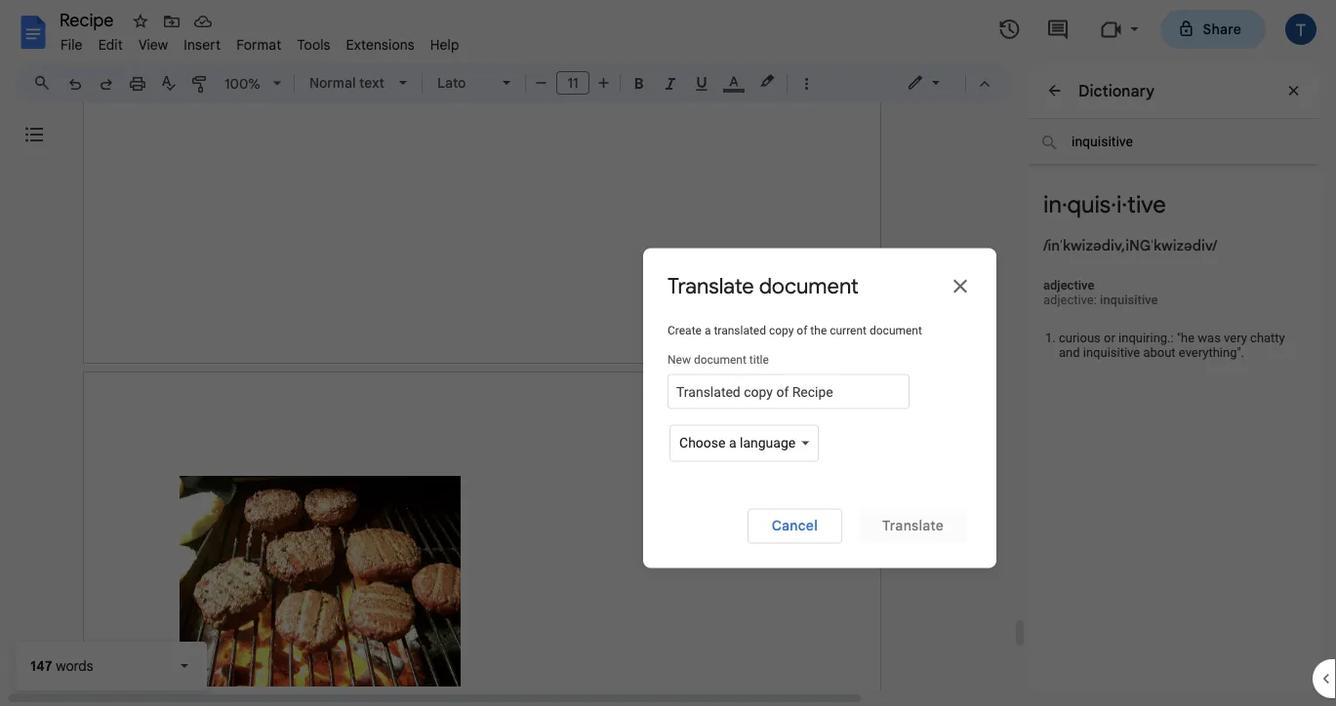 Task type: locate. For each thing, give the bounding box(es) containing it.
or
[[1104, 331, 1115, 345]]

document up of
[[759, 273, 859, 300]]

translate for translate
[[882, 518, 944, 535]]

main toolbar
[[58, 0, 822, 404]]

translate
[[668, 273, 754, 300], [882, 518, 944, 535]]

1 vertical spatial a
[[729, 435, 736, 451]]

Star checkbox
[[127, 8, 154, 35]]

curious
[[1059, 331, 1101, 345]]

adjective
[[1043, 278, 1094, 293]]

a right create
[[705, 324, 711, 337]]

/ inˈkwizədiv, ingˈkwizədiv /
[[1043, 236, 1217, 255]]

translate inside button
[[882, 518, 944, 535]]

1 vertical spatial translate
[[882, 518, 944, 535]]

document for translate document
[[759, 273, 859, 300]]

document down translated
[[694, 353, 746, 366]]

a
[[705, 324, 711, 337], [729, 435, 736, 451]]

menu bar
[[53, 25, 467, 58]]

1 vertical spatial inquisitive
[[1083, 345, 1140, 360]]

1 horizontal spatial a
[[729, 435, 736, 451]]

in·quis·i·tive
[[1043, 190, 1166, 220]]

1 / from the left
[[1043, 236, 1048, 255]]

0 horizontal spatial document
[[694, 353, 746, 366]]

Menus field
[[24, 69, 67, 97]]

/
[[1043, 236, 1048, 255], [1212, 236, 1217, 255]]

the
[[810, 324, 827, 337]]

create a translated copy of the current document
[[668, 324, 922, 337]]

0 horizontal spatial translate
[[668, 273, 754, 300]]

0 vertical spatial inquisitive
[[1100, 293, 1158, 307]]

2 vertical spatial document
[[694, 353, 746, 366]]

1 horizontal spatial /
[[1212, 236, 1217, 255]]

2 / from the left
[[1212, 236, 1217, 255]]

document
[[759, 273, 859, 300], [870, 324, 922, 337], [694, 353, 746, 366]]

1 horizontal spatial document
[[759, 273, 859, 300]]

translate for translate document
[[668, 273, 754, 300]]

a right choose
[[729, 435, 736, 451]]

copy
[[769, 324, 794, 337]]

/ up 'was'
[[1212, 236, 1217, 255]]

new
[[668, 353, 691, 366]]

0 horizontal spatial /
[[1043, 236, 1048, 255]]

translate document
[[668, 273, 859, 300]]

inquisitive right and
[[1083, 345, 1140, 360]]

document right current
[[870, 324, 922, 337]]

1 horizontal spatial translate
[[882, 518, 944, 535]]

/ up adjective
[[1043, 236, 1048, 255]]

Rename text field
[[53, 8, 125, 31]]

inquisitive inside the adjective adjective: inquisitive
[[1100, 293, 1158, 307]]

inquisitive
[[1100, 293, 1158, 307], [1083, 345, 1140, 360]]

current
[[830, 324, 867, 337]]

in·quis·i·tive application
[[0, 0, 1336, 707]]

0 vertical spatial a
[[705, 324, 711, 337]]

0 vertical spatial translate
[[668, 273, 754, 300]]

0 vertical spatial document
[[759, 273, 859, 300]]

0 horizontal spatial a
[[705, 324, 711, 337]]

translated
[[714, 324, 766, 337]]

adjective adjective: inquisitive
[[1043, 278, 1158, 307]]

:
[[1171, 331, 1174, 345]]

a inside option
[[729, 435, 736, 451]]

.
[[1241, 345, 1244, 360]]

inquisitive up curious or inquiring.
[[1100, 293, 1158, 307]]

was
[[1198, 331, 1221, 345]]

2 horizontal spatial document
[[870, 324, 922, 337]]

dictionary
[[1078, 81, 1155, 101]]



Task type: vqa. For each thing, say whether or not it's contained in the screenshot.
slider
no



Task type: describe. For each thing, give the bounding box(es) containing it.
"he
[[1177, 331, 1195, 345]]

adjective:
[[1043, 293, 1097, 307]]

cancel button
[[747, 509, 842, 544]]

very
[[1224, 331, 1247, 345]]

translate button
[[858, 509, 968, 544]]

translate document dialog
[[643, 248, 996, 568]]

inquiring.
[[1118, 331, 1171, 345]]

Search dictionary text field
[[1028, 119, 1318, 165]]

of
[[797, 324, 807, 337]]

choose
[[679, 435, 726, 451]]

ingˈkwizədiv
[[1126, 236, 1212, 255]]

close image
[[949, 275, 972, 298]]

create
[[668, 324, 702, 337]]

menu bar inside menu bar banner
[[53, 25, 467, 58]]

curious or inquiring.
[[1059, 331, 1171, 345]]

new document title
[[668, 353, 769, 366]]

a for translated
[[705, 324, 711, 337]]

dictionary heading
[[1078, 79, 1155, 102]]

inˈkwizədiv,
[[1048, 236, 1126, 255]]

1 vertical spatial document
[[870, 324, 922, 337]]

dictionary results for inquisitive section
[[1028, 63, 1320, 707]]

"he was very chatty and inquisitive about everything"
[[1059, 331, 1285, 360]]

choose a language
[[679, 435, 796, 451]]

choose a language list box
[[669, 425, 819, 462]]

language
[[740, 435, 796, 451]]

share. private to only me. image
[[1177, 20, 1195, 38]]

and
[[1059, 345, 1080, 360]]

a for language
[[729, 435, 736, 451]]

title
[[749, 353, 769, 366]]

choose a language option
[[678, 434, 797, 453]]

everything"
[[1179, 345, 1241, 360]]

chatty
[[1250, 331, 1285, 345]]

document for new document title
[[694, 353, 746, 366]]

translate document heading
[[668, 273, 859, 300]]

about
[[1143, 345, 1176, 360]]

menu bar banner
[[0, 0, 1336, 707]]

inquisitive inside "he was very chatty and inquisitive about everything"
[[1083, 345, 1140, 360]]

cancel
[[772, 518, 818, 535]]

New document title text field
[[668, 374, 910, 409]]



